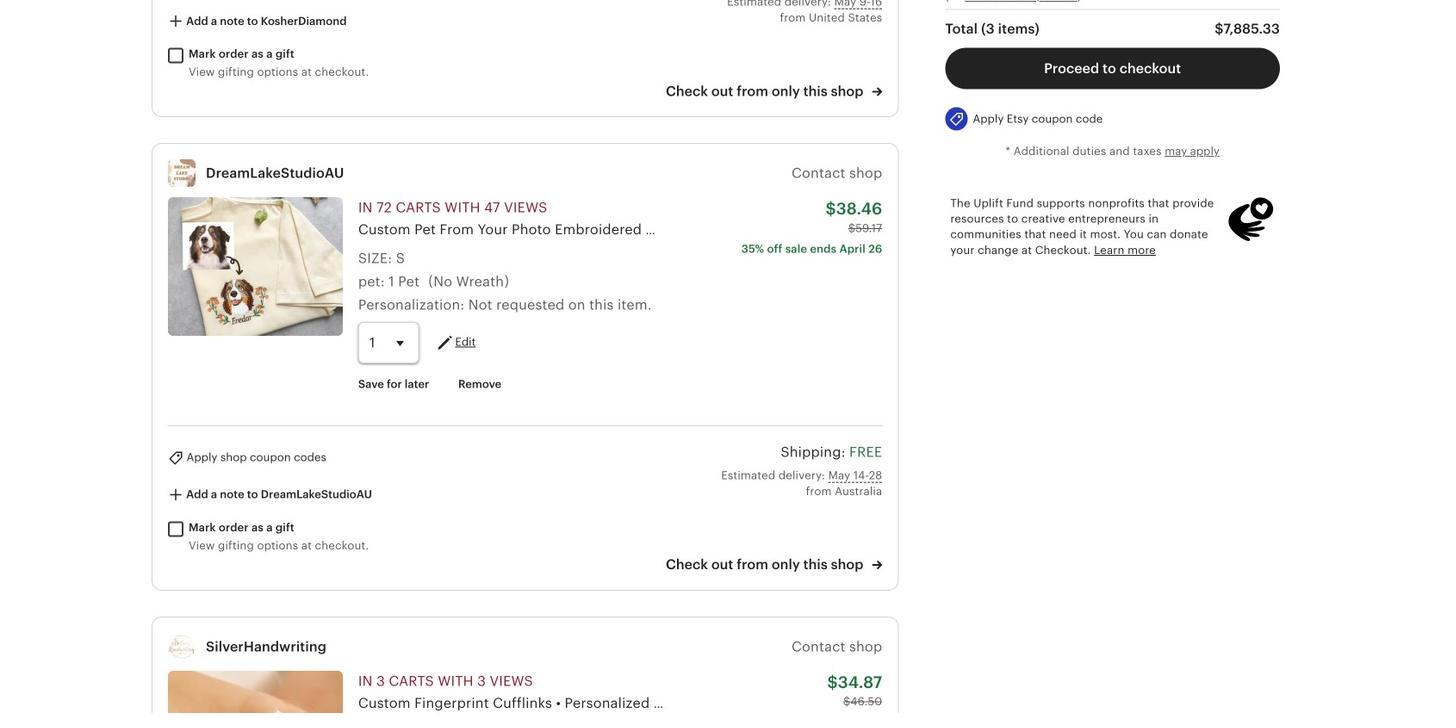 Task type: vqa. For each thing, say whether or not it's contained in the screenshot.
'dreamlakestudioau' image
yes



Task type: locate. For each thing, give the bounding box(es) containing it.
dreamlakestudioau image
[[168, 160, 196, 187]]

custom pet from your photo embroidered shirt,personalized dog shirt,custom pet portrait gift,embroidered cat t shirt,custom gifts image
[[168, 197, 343, 336]]



Task type: describe. For each thing, give the bounding box(es) containing it.
silverhandwriting image
[[168, 633, 196, 661]]

uplift fund image
[[1227, 195, 1275, 244]]



